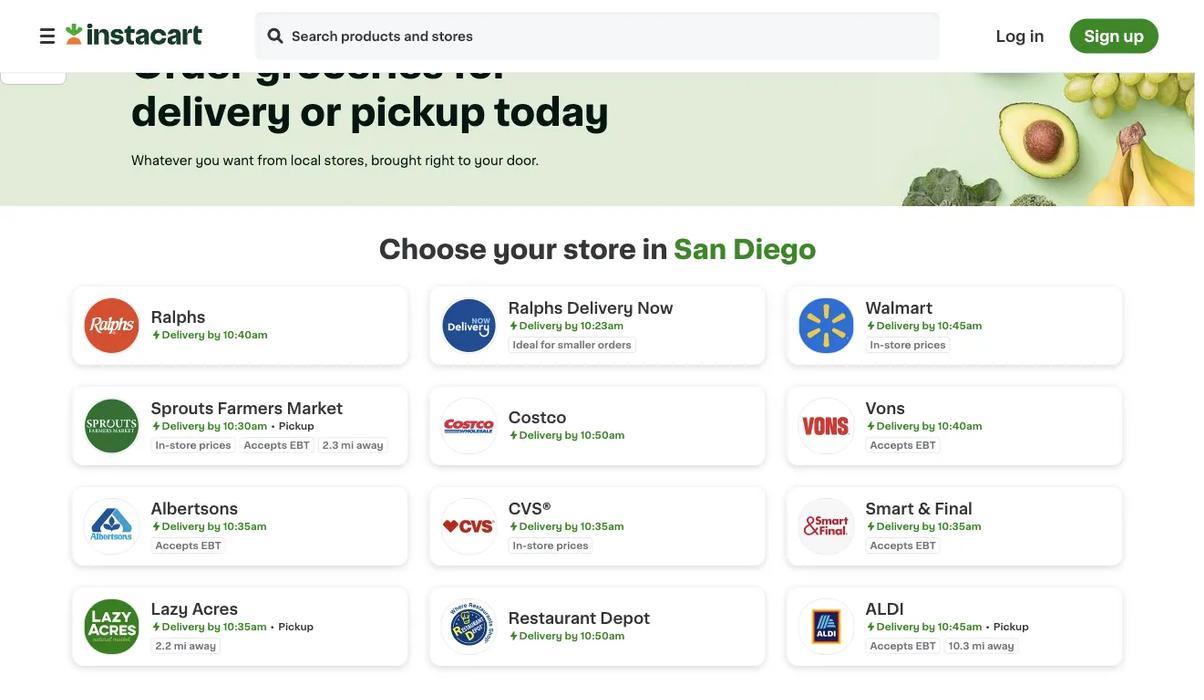 Task type: describe. For each thing, give the bounding box(es) containing it.
delivery for albertsons
[[162, 521, 205, 531]]

delivery by 10:23am
[[520, 321, 624, 331]]

2.2
[[156, 641, 171, 651]]

costco
[[509, 410, 567, 426]]

restaurant
[[509, 611, 597, 626]]

ebt left 2.3
[[290, 440, 310, 450]]

mi for 2.2
[[174, 641, 187, 651]]

mi for 2.3
[[341, 440, 354, 450]]

delivery by 10:45am
[[877, 321, 983, 331]]

accepts for smart & final
[[871, 541, 914, 551]]

delivery for ralphs
[[162, 330, 205, 340]]

delivery for smart & final
[[877, 521, 920, 531]]

choose your store in san diego
[[379, 237, 817, 263]]

delivery for ralphs delivery now
[[520, 321, 563, 331]]

acres
[[192, 602, 238, 617]]

delivery by 10:50am for costco
[[520, 430, 625, 440]]

whatever
[[131, 154, 192, 167]]

today
[[495, 94, 610, 131]]

delivery down the aldi
[[877, 622, 920, 632]]

restaurant depot
[[509, 611, 651, 626]]

delivery for vons
[[877, 421, 920, 431]]

log
[[997, 28, 1027, 44]]

ralphs for ralphs
[[151, 310, 206, 325]]

ralphs for ralphs delivery now
[[509, 301, 563, 316]]

accepts ebt for albertsons
[[156, 541, 221, 551]]

sprouts farmers market
[[151, 401, 343, 416]]

open main menu image
[[36, 25, 58, 47]]

for inside order groceries for delivery or pickup today
[[453, 47, 509, 84]]

delivery for cvs®
[[520, 521, 563, 531]]

accepts down 10:30am
[[244, 440, 287, 450]]

sign up
[[1085, 28, 1145, 44]]

ralphs delivery now
[[509, 301, 674, 316]]

san
[[674, 237, 727, 263]]

mi for 10.3
[[973, 641, 985, 651]]

final
[[935, 501, 973, 517]]

away for 2.3 mi away
[[356, 440, 384, 450]]

10:30am
[[223, 421, 267, 431]]

in-store prices for walmart
[[871, 340, 947, 350]]

accepts ebt for smart & final
[[871, 541, 937, 551]]

vons image
[[799, 398, 855, 454]]

delivery for costco
[[520, 430, 563, 440]]

by for albertsons
[[207, 521, 221, 531]]

order groceries for delivery or pickup today
[[131, 47, 610, 131]]

smart
[[866, 501, 915, 517]]

accepts for aldi
[[871, 641, 914, 651]]

ideal
[[513, 340, 539, 350]]

accepts ebt for aldi
[[871, 641, 937, 651]]

now
[[638, 301, 674, 316]]

want
[[223, 154, 254, 167]]

10.3
[[949, 641, 970, 651]]

delivery by 10:35am • pickup
[[162, 622, 314, 632]]

delivery down sprouts
[[162, 421, 205, 431]]

walmart
[[866, 301, 933, 316]]

10:50am for costco
[[581, 430, 625, 440]]

depot
[[601, 611, 651, 626]]

in- for cvs®
[[513, 541, 527, 551]]

lazy acres
[[151, 602, 238, 617]]

by for vons
[[923, 421, 936, 431]]

albertsons
[[151, 501, 238, 517]]

10:45am for delivery by 10:45am
[[938, 321, 983, 331]]

brought
[[371, 154, 422, 167]]

market
[[287, 401, 343, 416]]

delivery by 10:40am for vons
[[877, 421, 983, 431]]

by for restaurant depot
[[565, 631, 578, 641]]

delivery by 10:30am • pickup
[[162, 421, 314, 431]]

cvs®
[[509, 501, 552, 517]]

in- for walmart
[[871, 340, 885, 350]]

ebt for aldi
[[916, 641, 937, 651]]

pickup for acres
[[278, 622, 314, 632]]

costco image
[[441, 398, 498, 454]]

in-store prices for sprouts farmers market
[[156, 440, 231, 450]]

sprouts
[[151, 401, 214, 416]]

by for cvs®
[[565, 521, 578, 531]]

farmers
[[218, 401, 283, 416]]

10:35am for cvs®
[[581, 521, 625, 531]]

delivery up 2.2 mi away
[[162, 622, 205, 632]]

Search field
[[254, 10, 942, 62]]

right
[[425, 154, 455, 167]]

accepts ebt for vons
[[871, 440, 937, 450]]

accepts for albertsons
[[156, 541, 199, 551]]

smart & final image
[[799, 498, 855, 555]]

to
[[458, 154, 471, 167]]

ralphs delivery now image
[[441, 297, 498, 354]]

2.2 mi away
[[156, 641, 216, 651]]

10.3 mi away
[[949, 641, 1015, 651]]

prices for sprouts farmers market
[[199, 440, 231, 450]]

away for 10.3 mi away
[[988, 641, 1015, 651]]



Task type: vqa. For each thing, say whether or not it's contained in the screenshot.
69
no



Task type: locate. For each thing, give the bounding box(es) containing it.
0 vertical spatial 10:50am
[[581, 430, 625, 440]]

albertsons image
[[83, 498, 140, 555]]

delivery down cvs®
[[520, 521, 563, 531]]

2 delivery by 10:50am from the top
[[520, 631, 625, 641]]

delivery up 10:23am
[[567, 301, 634, 316]]

local
[[291, 154, 321, 167]]

1 vertical spatial in-store prices
[[156, 440, 231, 450]]

10:50am down depot
[[581, 631, 625, 641]]

accepts down albertsons
[[156, 541, 199, 551]]

1 horizontal spatial prices
[[557, 541, 589, 551]]

accepts down the aldi
[[871, 641, 914, 651]]

accepts down "smart"
[[871, 541, 914, 551]]

by for costco
[[565, 430, 578, 440]]

0 vertical spatial delivery by 10:50am
[[520, 430, 625, 440]]

2 horizontal spatial delivery by 10:35am
[[877, 521, 982, 531]]

1 horizontal spatial in-
[[513, 541, 527, 551]]

pickup
[[350, 94, 486, 131]]

vons
[[866, 401, 906, 416]]

log in button
[[991, 19, 1050, 53]]

1 vertical spatial in
[[643, 237, 668, 263]]

mi right 2.2
[[174, 641, 187, 651]]

mi right 10.3 on the bottom right of the page
[[973, 641, 985, 651]]

2 10:45am from the top
[[938, 622, 983, 632]]

1 horizontal spatial in-store prices
[[513, 541, 589, 551]]

ebt
[[290, 440, 310, 450], [916, 440, 937, 450], [201, 541, 221, 551], [916, 541, 937, 551], [916, 641, 937, 651]]

0 horizontal spatial mi
[[174, 641, 187, 651]]

10:35am for albertsons
[[223, 521, 267, 531]]

0 vertical spatial for
[[453, 47, 509, 84]]

in right log on the top right
[[1031, 28, 1045, 44]]

prices down delivery by 10:30am • pickup
[[199, 440, 231, 450]]

store for cvs®
[[527, 541, 554, 551]]

or
[[300, 94, 342, 131]]

0 vertical spatial 10:40am
[[223, 330, 268, 340]]

delivery down "smart"
[[877, 521, 920, 531]]

2.3
[[323, 440, 339, 450]]

•
[[271, 421, 275, 431], [271, 622, 275, 632], [986, 622, 991, 632]]

delivery by 10:35am down albertsons
[[162, 521, 267, 531]]

in-store prices down delivery by 10:45am
[[871, 340, 947, 350]]

up
[[1124, 28, 1145, 44]]

0 horizontal spatial delivery by 10:35am
[[162, 521, 267, 531]]

store down sprouts
[[170, 440, 197, 450]]

ebt for smart & final
[[916, 541, 937, 551]]

1 delivery by 10:50am from the top
[[520, 430, 625, 440]]

0 vertical spatial delivery by 10:40am
[[162, 330, 268, 340]]

1 horizontal spatial 10:40am
[[938, 421, 983, 431]]

ralphs
[[509, 301, 563, 316], [151, 310, 206, 325]]

by for ralphs
[[207, 330, 221, 340]]

1 vertical spatial for
[[541, 340, 556, 350]]

prices for cvs®
[[557, 541, 589, 551]]

ralphs up ideal
[[509, 301, 563, 316]]

mi
[[341, 440, 354, 450], [174, 641, 187, 651], [973, 641, 985, 651]]

2 vertical spatial in-store prices
[[513, 541, 589, 551]]

accepts ebt down 10:30am
[[244, 440, 310, 450]]

delivery down the costco
[[520, 430, 563, 440]]

1 vertical spatial delivery by 10:50am
[[520, 631, 625, 641]]

1 vertical spatial delivery by 10:40am
[[877, 421, 983, 431]]

in- down the walmart
[[871, 340, 885, 350]]

ebt down &
[[916, 541, 937, 551]]

prices up restaurant depot
[[557, 541, 589, 551]]

delivery for walmart
[[877, 321, 920, 331]]

10:50am
[[581, 430, 625, 440], [581, 631, 625, 641]]

delivery right ralphs image
[[162, 330, 205, 340]]

0 horizontal spatial ralphs
[[151, 310, 206, 325]]

you
[[196, 154, 220, 167]]

delivery down the walmart
[[877, 321, 920, 331]]

pickup
[[279, 421, 314, 431], [278, 622, 314, 632], [994, 622, 1030, 632]]

in-store prices down cvs®
[[513, 541, 589, 551]]

10:35am
[[223, 521, 267, 531], [581, 521, 625, 531], [938, 521, 982, 531], [223, 622, 267, 632]]

2 vertical spatial in-
[[513, 541, 527, 551]]

in-store prices down sprouts
[[156, 440, 231, 450]]

for up pickup
[[453, 47, 509, 84]]

from
[[257, 154, 288, 167]]

10:50am for restaurant depot
[[581, 631, 625, 641]]

3 delivery by 10:35am from the left
[[877, 521, 982, 531]]

0 horizontal spatial in
[[643, 237, 668, 263]]

1 horizontal spatial for
[[541, 340, 556, 350]]

1 vertical spatial prices
[[199, 440, 231, 450]]

restaurant depot image
[[441, 598, 498, 655]]

aldi image
[[799, 598, 855, 655]]

delivery by 10:35am down &
[[877, 521, 982, 531]]

ralphs right ralphs image
[[151, 310, 206, 325]]

0 horizontal spatial in-store prices
[[156, 440, 231, 450]]

2 horizontal spatial away
[[988, 641, 1015, 651]]

united states element
[[12, 52, 35, 75]]

1 horizontal spatial delivery by 10:35am
[[520, 521, 625, 531]]

store
[[564, 237, 637, 263], [885, 340, 912, 350], [170, 440, 197, 450], [527, 541, 554, 551]]

1 vertical spatial your
[[493, 237, 557, 263]]

1 horizontal spatial ralphs
[[509, 301, 563, 316]]

10:45am
[[938, 321, 983, 331], [938, 622, 983, 632]]

accepts ebt
[[244, 440, 310, 450], [871, 440, 937, 450], [156, 541, 221, 551], [871, 541, 937, 551], [871, 641, 937, 651]]

• for farmers
[[271, 421, 275, 431]]

delivery by 10:40am
[[162, 330, 268, 340], [877, 421, 983, 431]]

diego
[[733, 237, 817, 263]]

delivery by 10:45am • pickup
[[877, 622, 1030, 632]]

groceries
[[255, 47, 444, 84]]

10:45am for delivery by 10:45am • pickup
[[938, 622, 983, 632]]

delivery by 10:50am for restaurant depot
[[520, 631, 625, 641]]

accepts for vons
[[871, 440, 914, 450]]

2 vertical spatial prices
[[557, 541, 589, 551]]

1 horizontal spatial away
[[356, 440, 384, 450]]

None search field
[[254, 10, 942, 62]]

0 vertical spatial 10:45am
[[938, 321, 983, 331]]

delivery by 10:35am for albertsons
[[162, 521, 267, 531]]

10:40am up sprouts farmers market
[[223, 330, 268, 340]]

1 10:50am from the top
[[581, 430, 625, 440]]

delivery by 10:40am up sprouts farmers market
[[162, 330, 268, 340]]

ebt for albertsons
[[201, 541, 221, 551]]

mi right 2.3
[[341, 440, 354, 450]]

away for 2.2 mi away
[[189, 641, 216, 651]]

in inside button
[[1031, 28, 1045, 44]]

2 horizontal spatial prices
[[914, 340, 947, 350]]

san diego button
[[674, 237, 817, 263]]

delivery down albertsons
[[162, 521, 205, 531]]

your up ralphs delivery now
[[493, 237, 557, 263]]

1 horizontal spatial in
[[1031, 28, 1045, 44]]

10:40am
[[223, 330, 268, 340], [938, 421, 983, 431]]

in-
[[871, 340, 885, 350], [156, 440, 170, 450], [513, 541, 527, 551]]

ideal for smaller orders
[[513, 340, 632, 350]]

0 horizontal spatial in-
[[156, 440, 170, 450]]

10:40am for vons
[[938, 421, 983, 431]]

delivery by 10:50am
[[520, 430, 625, 440], [520, 631, 625, 641]]

1 vertical spatial 10:45am
[[938, 622, 983, 632]]

0 vertical spatial prices
[[914, 340, 947, 350]]

delivery by 10:35am
[[162, 521, 267, 531], [520, 521, 625, 531], [877, 521, 982, 531]]

accepts ebt down vons
[[871, 440, 937, 450]]

1 horizontal spatial mi
[[341, 440, 354, 450]]

away right 10.3 on the bottom right of the page
[[988, 641, 1015, 651]]

delivery down restaurant
[[520, 631, 563, 641]]

sign
[[1085, 28, 1121, 44]]

ebt down delivery by 10:45am • pickup
[[916, 641, 937, 651]]

in- for sprouts farmers market
[[156, 440, 170, 450]]

door.
[[507, 154, 539, 167]]

delivery down vons
[[877, 421, 920, 431]]

cvs® image
[[441, 498, 498, 555]]

walmart image
[[799, 297, 855, 354]]

for
[[453, 47, 509, 84], [541, 340, 556, 350]]

2 horizontal spatial mi
[[973, 641, 985, 651]]

ralphs image
[[83, 297, 140, 354]]

sign up button
[[1071, 19, 1159, 53]]

0 horizontal spatial delivery by 10:40am
[[162, 330, 268, 340]]

2 horizontal spatial in-
[[871, 340, 885, 350]]

1 vertical spatial in-
[[156, 440, 170, 450]]

store down the walmart
[[885, 340, 912, 350]]

2 10:50am from the top
[[581, 631, 625, 641]]

log in
[[997, 28, 1045, 44]]

10:23am
[[581, 321, 624, 331]]

2.3 mi away
[[323, 440, 384, 450]]

smart & final
[[866, 501, 973, 517]]

ebt for vons
[[916, 440, 937, 450]]

prices
[[914, 340, 947, 350], [199, 440, 231, 450], [557, 541, 589, 551]]

ebt up &
[[916, 440, 937, 450]]

order
[[131, 47, 247, 84]]

choose
[[379, 237, 487, 263]]

delivery by 10:50am down the costco
[[520, 430, 625, 440]]

0 vertical spatial your
[[475, 154, 504, 167]]

orders
[[598, 340, 632, 350]]

whatever you want from local stores, brought right to your door.
[[131, 154, 539, 167]]

prices for walmart
[[914, 340, 947, 350]]

delivery
[[567, 301, 634, 316], [520, 321, 563, 331], [877, 321, 920, 331], [162, 330, 205, 340], [162, 421, 205, 431], [877, 421, 920, 431], [520, 430, 563, 440], [162, 521, 205, 531], [520, 521, 563, 531], [877, 521, 920, 531], [162, 622, 205, 632], [877, 622, 920, 632], [520, 631, 563, 641]]

by for walmart
[[923, 321, 936, 331]]

away down the lazy acres
[[189, 641, 216, 651]]

delivery by 10:40am down vons
[[877, 421, 983, 431]]

10:40am for ralphs
[[223, 330, 268, 340]]

by for ralphs delivery now
[[565, 321, 578, 331]]

smaller
[[558, 340, 596, 350]]

delivery by 10:35am down cvs®
[[520, 521, 625, 531]]

0 horizontal spatial for
[[453, 47, 509, 84]]

lazy acres image
[[83, 598, 140, 655]]

1 10:45am from the top
[[938, 321, 983, 331]]

for right ideal
[[541, 340, 556, 350]]

0 horizontal spatial prices
[[199, 440, 231, 450]]

0 horizontal spatial away
[[189, 641, 216, 651]]

store down cvs®
[[527, 541, 554, 551]]

0 vertical spatial in-store prices
[[871, 340, 947, 350]]

delivery by 10:50am down restaurant depot
[[520, 631, 625, 641]]

2 delivery by 10:35am from the left
[[520, 521, 625, 531]]

accepts down vons
[[871, 440, 914, 450]]

store for walmart
[[885, 340, 912, 350]]

in-store prices
[[871, 340, 947, 350], [156, 440, 231, 450], [513, 541, 589, 551]]

1 horizontal spatial delivery by 10:40am
[[877, 421, 983, 431]]

0 vertical spatial in
[[1031, 28, 1045, 44]]

your
[[475, 154, 504, 167], [493, 237, 557, 263]]

prices down delivery by 10:45am
[[914, 340, 947, 350]]

aldi
[[866, 602, 905, 617]]

delivery for restaurant depot
[[520, 631, 563, 641]]

accepts ebt down the aldi
[[871, 641, 937, 651]]

• for acres
[[271, 622, 275, 632]]

in- down sprouts
[[156, 440, 170, 450]]

delivery by 10:40am for ralphs
[[162, 330, 268, 340]]

10:50am down orders
[[581, 430, 625, 440]]

sprouts farmers market image
[[83, 398, 140, 454]]

accepts ebt down albertsons
[[156, 541, 221, 551]]

away
[[356, 440, 384, 450], [189, 641, 216, 651], [988, 641, 1015, 651]]

2 horizontal spatial in-store prices
[[871, 340, 947, 350]]

delivery up ideal
[[520, 321, 563, 331]]

store for sprouts farmers market
[[170, 440, 197, 450]]

accepts ebt down "smart"
[[871, 541, 937, 551]]

delivery
[[131, 94, 292, 131]]

10:35am for smart & final
[[938, 521, 982, 531]]

0 vertical spatial in-
[[871, 340, 885, 350]]

your right to
[[475, 154, 504, 167]]

in
[[1031, 28, 1045, 44], [643, 237, 668, 263]]

lazy
[[151, 602, 188, 617]]

ebt down albertsons
[[201, 541, 221, 551]]

1 vertical spatial 10:50am
[[581, 631, 625, 641]]

accepts
[[244, 440, 287, 450], [871, 440, 914, 450], [156, 541, 199, 551], [871, 541, 914, 551], [871, 641, 914, 651]]

instacart home image
[[66, 23, 203, 45]]

stores,
[[324, 154, 368, 167]]

in left san
[[643, 237, 668, 263]]

delivery by 10:35am for smart & final
[[877, 521, 982, 531]]

&
[[919, 501, 931, 517]]

by for smart & final
[[923, 521, 936, 531]]

pickup for farmers
[[279, 421, 314, 431]]

in-store prices for cvs®
[[513, 541, 589, 551]]

0 horizontal spatial 10:40am
[[223, 330, 268, 340]]

away right 2.3
[[356, 440, 384, 450]]

by
[[565, 321, 578, 331], [923, 321, 936, 331], [207, 330, 221, 340], [207, 421, 221, 431], [923, 421, 936, 431], [565, 430, 578, 440], [207, 521, 221, 531], [565, 521, 578, 531], [923, 521, 936, 531], [207, 622, 221, 632], [923, 622, 936, 632], [565, 631, 578, 641]]

10:40am up final at the right of page
[[938, 421, 983, 431]]

store up ralphs delivery now
[[564, 237, 637, 263]]

in- down cvs®
[[513, 541, 527, 551]]

1 delivery by 10:35am from the left
[[162, 521, 267, 531]]

delivery by 10:35am for cvs®
[[520, 521, 625, 531]]

1 vertical spatial 10:40am
[[938, 421, 983, 431]]



